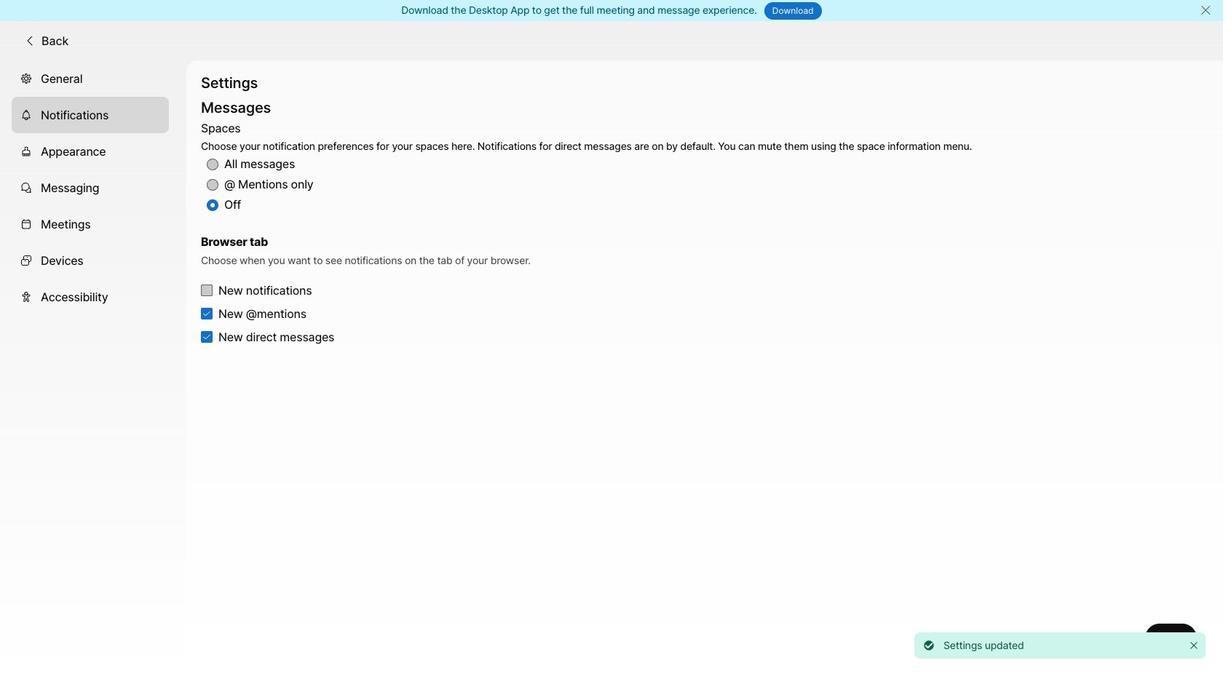Task type: describe. For each thing, give the bounding box(es) containing it.
messaging tab
[[12, 169, 169, 206]]

All messages radio
[[207, 159, 219, 170]]

notifications tab
[[12, 97, 169, 133]]

meetings tab
[[12, 206, 169, 242]]

appearance tab
[[12, 133, 169, 169]]

accessibility tab
[[12, 279, 169, 315]]



Task type: vqa. For each thing, say whether or not it's contained in the screenshot.
4th 'list item' from the bottom of the page
no



Task type: locate. For each thing, give the bounding box(es) containing it.
option group
[[201, 118, 973, 216]]

alert
[[909, 627, 1212, 665]]

devices tab
[[12, 242, 169, 279]]

@ Mentions only radio
[[207, 179, 219, 191]]

settings navigation
[[0, 60, 186, 677]]

cancel_16 image
[[1200, 4, 1212, 16]]

Off radio
[[207, 200, 219, 211]]

general tab
[[12, 60, 169, 97]]



